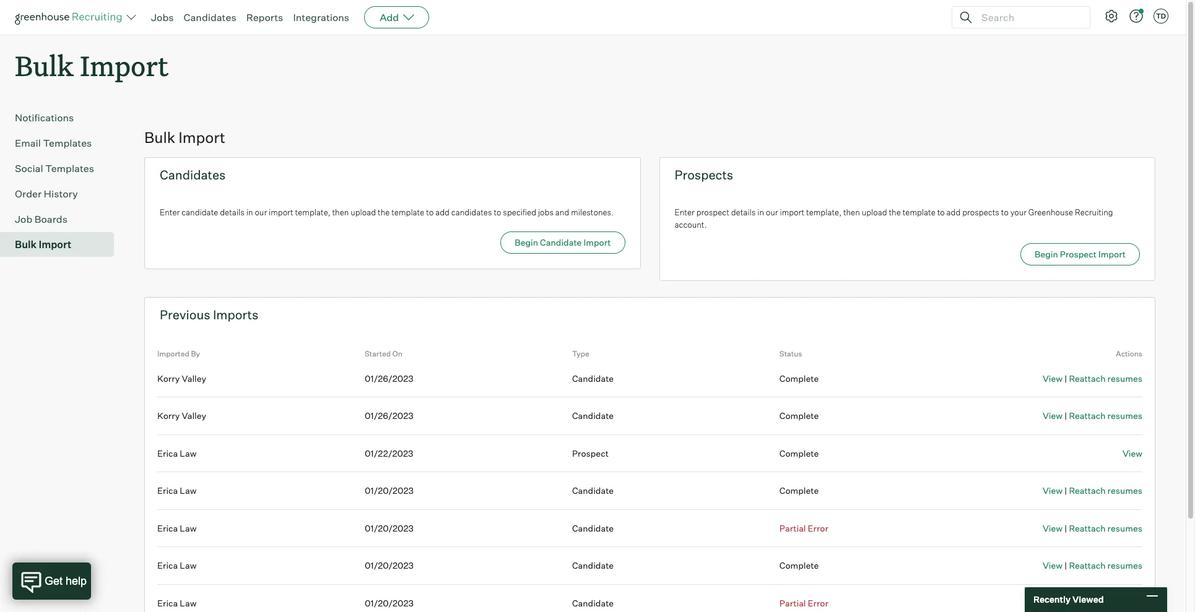 Task type: vqa. For each thing, say whether or not it's contained in the screenshot.


Task type: describe. For each thing, give the bounding box(es) containing it.
erica law for 5th reattach resumes link from the top of the page
[[157, 561, 197, 571]]

reattach for 1st reattach resumes link from the top
[[1069, 373, 1106, 384]]

import inside button
[[1099, 249, 1126, 260]]

started on
[[365, 349, 403, 359]]

jobs link
[[151, 11, 174, 24]]

3 01/20/2023 from the top
[[365, 561, 414, 571]]

started
[[365, 349, 391, 359]]

0 vertical spatial bulk import
[[15, 47, 169, 84]]

templates for social templates
[[45, 162, 94, 175]]

details for candidates
[[220, 208, 245, 217]]

recruiting
[[1075, 208, 1113, 217]]

1 vertical spatial bulk import
[[144, 128, 225, 147]]

view link for sixth reattach resumes link
[[1043, 598, 1063, 609]]

6 reattach resumes link from the top
[[1069, 598, 1143, 609]]

law for 3rd reattach resumes link from the top
[[180, 486, 197, 496]]

add button
[[364, 6, 429, 28]]

partial for sixth reattach resumes link
[[780, 598, 806, 609]]

job boards link
[[15, 212, 109, 227]]

candidate for view link corresponding to 1st reattach resumes link from the top
[[572, 373, 614, 384]]

6 view | reattach resumes from the top
[[1043, 598, 1143, 609]]

1 resumes from the top
[[1108, 373, 1143, 384]]

begin prospect import
[[1035, 249, 1126, 260]]

milestones.
[[571, 208, 614, 217]]

status
[[780, 349, 802, 359]]

1 vertical spatial prospect
[[572, 448, 609, 459]]

2 vertical spatial bulk
[[15, 239, 37, 251]]

3 to from the left
[[937, 208, 945, 217]]

by
[[191, 349, 200, 359]]

4 view | reattach resumes from the top
[[1043, 523, 1143, 534]]

td button
[[1151, 6, 1171, 26]]

import for prospects
[[780, 208, 805, 217]]

| for third reattach resumes link from the bottom
[[1065, 523, 1067, 534]]

law for 5th reattach resumes link from the top of the page
[[180, 561, 197, 571]]

error for view link associated with third reattach resumes link from the bottom
[[808, 523, 829, 534]]

error for sixth reattach resumes link view link
[[808, 598, 829, 609]]

| for 3rd reattach resumes link from the top
[[1065, 486, 1067, 496]]

history
[[44, 188, 78, 200]]

viewed
[[1073, 595, 1104, 605]]

enter candidate details in our import template, then upload the template to add candidates to specified jobs and milestones.
[[160, 208, 614, 217]]

2 view | reattach resumes from the top
[[1043, 411, 1143, 421]]

complete for view link corresponding to 1st reattach resumes link from the top
[[780, 373, 819, 384]]

reattach for third reattach resumes link from the bottom
[[1069, 523, 1106, 534]]

prospects
[[962, 208, 999, 217]]

law for sixth reattach resumes link
[[180, 598, 197, 609]]

Search text field
[[978, 8, 1079, 26]]

korry valley for 1st reattach resumes link from the top
[[157, 373, 206, 384]]

view for 5th reattach resumes link from the top of the page
[[1043, 561, 1063, 571]]

1 erica from the top
[[157, 448, 178, 459]]

social templates
[[15, 162, 94, 175]]

erica for 3rd reattach resumes link from the top
[[157, 486, 178, 496]]

configure image
[[1104, 9, 1119, 24]]

2 resumes from the top
[[1108, 411, 1143, 421]]

integrations
[[293, 11, 349, 24]]

candidate inside button
[[540, 237, 582, 248]]

partial error for view link associated with third reattach resumes link from the bottom
[[780, 523, 829, 534]]

view for second reattach resumes link from the top
[[1043, 411, 1063, 421]]

view for sixth reattach resumes link
[[1043, 598, 1063, 609]]

job
[[15, 213, 32, 226]]

order
[[15, 188, 42, 200]]

social templates link
[[15, 161, 109, 176]]

template for candidates
[[392, 208, 424, 217]]

prospect
[[696, 208, 729, 217]]

begin prospect import button
[[1021, 243, 1140, 266]]

view link for 3rd reattach resumes link from the top
[[1043, 486, 1063, 496]]

on
[[393, 349, 403, 359]]

in for candidates
[[246, 208, 253, 217]]

add
[[380, 11, 399, 24]]

our for prospects
[[766, 208, 778, 217]]

4 reattach resumes link from the top
[[1069, 523, 1143, 534]]

social
[[15, 162, 43, 175]]

upload for candidates
[[351, 208, 376, 217]]

4 01/20/2023 from the top
[[365, 598, 414, 609]]

candidate for sixth reattach resumes link view link
[[572, 598, 614, 609]]

greenhouse
[[1029, 208, 1073, 217]]

notifications link
[[15, 110, 109, 125]]

4 to from the left
[[1001, 208, 1009, 217]]

actions
[[1116, 349, 1143, 359]]

boards
[[35, 213, 67, 226]]

1 view | reattach resumes from the top
[[1043, 373, 1143, 384]]

order history
[[15, 188, 78, 200]]

the for candidates
[[378, 208, 390, 217]]

erica law for sixth reattach resumes link
[[157, 598, 197, 609]]

reattach for 3rd reattach resumes link from the top
[[1069, 486, 1106, 496]]

01/22/2023
[[365, 448, 413, 459]]

td button
[[1154, 9, 1169, 24]]

5 reattach resumes link from the top
[[1069, 561, 1143, 571]]

view for third reattach resumes link from the bottom
[[1043, 523, 1063, 534]]

| for sixth reattach resumes link
[[1065, 598, 1067, 609]]

enter for prospects
[[675, 208, 695, 217]]

enter prospect details in our import template, then upload the template to add prospects to your greenhouse recruiting account.
[[675, 208, 1113, 230]]

2 vertical spatial bulk import
[[15, 239, 71, 251]]

partial error for sixth reattach resumes link view link
[[780, 598, 829, 609]]

| for 1st reattach resumes link from the top
[[1065, 373, 1067, 384]]

1 law from the top
[[180, 448, 197, 459]]

candidate for view link associated with third reattach resumes link from the bottom
[[572, 523, 614, 534]]

imported
[[157, 349, 189, 359]]

our for candidates
[[255, 208, 267, 217]]

1 reattach resumes link from the top
[[1069, 373, 1143, 384]]

your
[[1010, 208, 1027, 217]]



Task type: locate. For each thing, give the bounding box(es) containing it.
partial for third reattach resumes link from the bottom
[[780, 523, 806, 534]]

email templates link
[[15, 136, 109, 151]]

candidate
[[540, 237, 582, 248], [572, 373, 614, 384], [572, 411, 614, 421], [572, 486, 614, 496], [572, 523, 614, 534], [572, 561, 614, 571], [572, 598, 614, 609]]

begin candidate import
[[515, 237, 611, 248]]

0 vertical spatial 01/26/2023
[[365, 373, 413, 384]]

account.
[[675, 220, 707, 230]]

partial
[[780, 523, 806, 534], [780, 598, 806, 609]]

1 error from the top
[[808, 523, 829, 534]]

3 resumes from the top
[[1108, 486, 1143, 496]]

previous imports
[[160, 307, 258, 323]]

0 vertical spatial partial error
[[780, 523, 829, 534]]

enter inside enter prospect details in our import template, then upload the template to add prospects to your greenhouse recruiting account.
[[675, 208, 695, 217]]

the
[[378, 208, 390, 217], [889, 208, 901, 217]]

in right prospect
[[757, 208, 764, 217]]

templates up order history link
[[45, 162, 94, 175]]

1 vertical spatial partial
[[780, 598, 806, 609]]

2 complete from the top
[[780, 411, 819, 421]]

in
[[246, 208, 253, 217], [757, 208, 764, 217]]

reattach for 5th reattach resumes link from the top of the page
[[1069, 561, 1106, 571]]

reports
[[246, 11, 283, 24]]

template for prospects
[[903, 208, 936, 217]]

imported by
[[157, 349, 200, 359]]

to left prospects
[[937, 208, 945, 217]]

begin for prospects
[[1035, 249, 1058, 260]]

the for prospects
[[889, 208, 901, 217]]

2 upload from the left
[[862, 208, 887, 217]]

view link for 1st reattach resumes link from the top
[[1043, 373, 1063, 384]]

prospect inside button
[[1060, 249, 1097, 260]]

candidate for second reattach resumes link from the top's view link
[[572, 411, 614, 421]]

2 enter from the left
[[675, 208, 695, 217]]

2 reattach from the top
[[1069, 411, 1106, 421]]

2 the from the left
[[889, 208, 901, 217]]

then for candidates
[[332, 208, 349, 217]]

prospects
[[675, 167, 733, 183]]

details for prospects
[[731, 208, 756, 217]]

2 partial from the top
[[780, 598, 806, 609]]

0 horizontal spatial our
[[255, 208, 267, 217]]

specified
[[503, 208, 536, 217]]

1 vertical spatial korry valley
[[157, 411, 206, 421]]

add for prospects
[[947, 208, 961, 217]]

2 error from the top
[[808, 598, 829, 609]]

details
[[220, 208, 245, 217], [731, 208, 756, 217]]

import
[[80, 47, 169, 84], [178, 128, 225, 147], [584, 237, 611, 248], [39, 239, 71, 251], [1099, 249, 1126, 260]]

1 horizontal spatial then
[[843, 208, 860, 217]]

complete for view link corresponding to 3rd reattach resumes link from the top
[[780, 486, 819, 496]]

1 to from the left
[[426, 208, 434, 217]]

1 korry from the top
[[157, 373, 180, 384]]

3 complete from the top
[[780, 448, 819, 459]]

korry valley for second reattach resumes link from the top
[[157, 411, 206, 421]]

law
[[180, 448, 197, 459], [180, 486, 197, 496], [180, 523, 197, 534], [180, 561, 197, 571], [180, 598, 197, 609]]

1 partial error from the top
[[780, 523, 829, 534]]

5 erica law from the top
[[157, 598, 197, 609]]

candidates right jobs link
[[184, 11, 236, 24]]

then
[[332, 208, 349, 217], [843, 208, 860, 217]]

1 horizontal spatial the
[[889, 208, 901, 217]]

0 horizontal spatial enter
[[160, 208, 180, 217]]

email
[[15, 137, 41, 149]]

1 vertical spatial templates
[[45, 162, 94, 175]]

0 horizontal spatial prospect
[[572, 448, 609, 459]]

1 horizontal spatial enter
[[675, 208, 695, 217]]

the inside enter prospect details in our import template, then upload the template to add prospects to your greenhouse recruiting account.
[[889, 208, 901, 217]]

1 horizontal spatial details
[[731, 208, 756, 217]]

1 horizontal spatial upload
[[862, 208, 887, 217]]

3 law from the top
[[180, 523, 197, 534]]

4 | from the top
[[1065, 523, 1067, 534]]

in for prospects
[[757, 208, 764, 217]]

0 horizontal spatial upload
[[351, 208, 376, 217]]

enter
[[160, 208, 180, 217], [675, 208, 695, 217]]

candidates link
[[184, 11, 236, 24]]

1 vertical spatial begin
[[1035, 249, 1058, 260]]

1 01/26/2023 from the top
[[365, 373, 413, 384]]

1 horizontal spatial template
[[903, 208, 936, 217]]

template, for candidates
[[295, 208, 330, 217]]

2 in from the left
[[757, 208, 764, 217]]

enter left candidate
[[160, 208, 180, 217]]

import inside enter prospect details in our import template, then upload the template to add prospects to your greenhouse recruiting account.
[[780, 208, 805, 217]]

details right candidate
[[220, 208, 245, 217]]

1 horizontal spatial in
[[757, 208, 764, 217]]

erica law for 3rd reattach resumes link from the top
[[157, 486, 197, 496]]

candidate for view link corresponding to 3rd reattach resumes link from the top
[[572, 486, 614, 496]]

5 reattach from the top
[[1069, 561, 1106, 571]]

upload
[[351, 208, 376, 217], [862, 208, 887, 217]]

1 vertical spatial 01/26/2023
[[365, 411, 413, 421]]

then for prospects
[[843, 208, 860, 217]]

3 | from the top
[[1065, 486, 1067, 496]]

valley for 1st reattach resumes link from the top
[[182, 373, 206, 384]]

reports link
[[246, 11, 283, 24]]

3 erica from the top
[[157, 523, 178, 534]]

bulk import
[[15, 47, 169, 84], [144, 128, 225, 147], [15, 239, 71, 251]]

bulk
[[15, 47, 74, 84], [144, 128, 175, 147], [15, 239, 37, 251]]

2 import from the left
[[780, 208, 805, 217]]

01/26/2023 for 1st reattach resumes link from the top
[[365, 373, 413, 384]]

4 law from the top
[[180, 561, 197, 571]]

reattach for sixth reattach resumes link
[[1069, 598, 1106, 609]]

erica law
[[157, 448, 197, 459], [157, 486, 197, 496], [157, 523, 197, 534], [157, 561, 197, 571], [157, 598, 197, 609]]

then inside enter prospect details in our import template, then upload the template to add prospects to your greenhouse recruiting account.
[[843, 208, 860, 217]]

template
[[392, 208, 424, 217], [903, 208, 936, 217]]

to left your at the right
[[1001, 208, 1009, 217]]

01/26/2023 for second reattach resumes link from the top
[[365, 411, 413, 421]]

1 the from the left
[[378, 208, 390, 217]]

3 erica law from the top
[[157, 523, 197, 534]]

in inside enter prospect details in our import template, then upload the template to add prospects to your greenhouse recruiting account.
[[757, 208, 764, 217]]

2 01/20/2023 from the top
[[365, 523, 414, 534]]

2 erica from the top
[[157, 486, 178, 496]]

notifications
[[15, 112, 74, 124]]

error
[[808, 523, 829, 534], [808, 598, 829, 609]]

to left the candidates
[[426, 208, 434, 217]]

1 template, from the left
[[295, 208, 330, 217]]

0 horizontal spatial begin
[[515, 237, 538, 248]]

1 erica law from the top
[[157, 448, 197, 459]]

add left prospects
[[947, 208, 961, 217]]

2 reattach resumes link from the top
[[1069, 411, 1143, 421]]

6 | from the top
[[1065, 598, 1067, 609]]

candidates
[[451, 208, 492, 217]]

0 vertical spatial templates
[[43, 137, 92, 149]]

1 enter from the left
[[160, 208, 180, 217]]

5 erica from the top
[[157, 598, 178, 609]]

1 valley from the top
[[182, 373, 206, 384]]

2 details from the left
[[731, 208, 756, 217]]

complete for second reattach resumes link from the top's view link
[[780, 411, 819, 421]]

0 horizontal spatial import
[[269, 208, 293, 217]]

template, for prospects
[[806, 208, 842, 217]]

korry
[[157, 373, 180, 384], [157, 411, 180, 421]]

templates
[[43, 137, 92, 149], [45, 162, 94, 175]]

2 erica law from the top
[[157, 486, 197, 496]]

our
[[255, 208, 267, 217], [766, 208, 778, 217]]

1 horizontal spatial template,
[[806, 208, 842, 217]]

0 horizontal spatial then
[[332, 208, 349, 217]]

2 korry valley from the top
[[157, 411, 206, 421]]

previous
[[160, 307, 210, 323]]

erica for 5th reattach resumes link from the top of the page
[[157, 561, 178, 571]]

templates down notifications link
[[43, 137, 92, 149]]

0 vertical spatial partial
[[780, 523, 806, 534]]

| for 5th reattach resumes link from the top of the page
[[1065, 561, 1067, 571]]

1 vertical spatial candidates
[[160, 167, 226, 183]]

erica law for third reattach resumes link from the bottom
[[157, 523, 197, 534]]

view link for second reattach resumes link from the top
[[1043, 411, 1063, 421]]

korry valley
[[157, 373, 206, 384], [157, 411, 206, 421]]

2 law from the top
[[180, 486, 197, 496]]

4 reattach from the top
[[1069, 523, 1106, 534]]

view | reattach resumes
[[1043, 373, 1143, 384], [1043, 411, 1143, 421], [1043, 486, 1143, 496], [1043, 523, 1143, 534], [1043, 561, 1143, 571], [1043, 598, 1143, 609]]

jobs
[[538, 208, 554, 217]]

recently
[[1034, 595, 1071, 605]]

complete
[[780, 373, 819, 384], [780, 411, 819, 421], [780, 448, 819, 459], [780, 486, 819, 496], [780, 561, 819, 571]]

5 law from the top
[[180, 598, 197, 609]]

4 complete from the top
[[780, 486, 819, 496]]

4 erica law from the top
[[157, 561, 197, 571]]

type
[[572, 349, 589, 359]]

1 vertical spatial error
[[808, 598, 829, 609]]

our right candidate
[[255, 208, 267, 217]]

1 reattach from the top
[[1069, 373, 1106, 384]]

view link for third reattach resumes link from the bottom
[[1043, 523, 1063, 534]]

begin
[[515, 237, 538, 248], [1035, 249, 1058, 260]]

4 erica from the top
[[157, 561, 178, 571]]

2 our from the left
[[766, 208, 778, 217]]

valley for second reattach resumes link from the top
[[182, 411, 206, 421]]

recently viewed
[[1034, 595, 1104, 605]]

upload inside enter prospect details in our import template, then upload the template to add prospects to your greenhouse recruiting account.
[[862, 208, 887, 217]]

6 reattach from the top
[[1069, 598, 1106, 609]]

3 reattach from the top
[[1069, 486, 1106, 496]]

order history link
[[15, 187, 109, 201]]

2 partial error from the top
[[780, 598, 829, 609]]

begin candidate import button
[[501, 231, 625, 254]]

imports
[[213, 307, 258, 323]]

partial error
[[780, 523, 829, 534], [780, 598, 829, 609]]

0 vertical spatial prospect
[[1060, 249, 1097, 260]]

5 | from the top
[[1065, 561, 1067, 571]]

1 add from the left
[[435, 208, 450, 217]]

2 add from the left
[[947, 208, 961, 217]]

our right prospect
[[766, 208, 778, 217]]

1 | from the top
[[1065, 373, 1067, 384]]

5 view | reattach resumes from the top
[[1043, 561, 1143, 571]]

view
[[1043, 373, 1063, 384], [1043, 411, 1063, 421], [1123, 448, 1143, 459], [1043, 486, 1063, 496], [1043, 523, 1063, 534], [1043, 561, 1063, 571], [1043, 598, 1063, 609]]

0 vertical spatial bulk
[[15, 47, 74, 84]]

template, inside enter prospect details in our import template, then upload the template to add prospects to your greenhouse recruiting account.
[[806, 208, 842, 217]]

2 valley from the top
[[182, 411, 206, 421]]

erica for third reattach resumes link from the bottom
[[157, 523, 178, 534]]

1 complete from the top
[[780, 373, 819, 384]]

1 upload from the left
[[351, 208, 376, 217]]

candidate
[[182, 208, 218, 217]]

our inside enter prospect details in our import template, then upload the template to add prospects to your greenhouse recruiting account.
[[766, 208, 778, 217]]

1 in from the left
[[246, 208, 253, 217]]

candidates
[[184, 11, 236, 24], [160, 167, 226, 183]]

01/26/2023 down started on
[[365, 373, 413, 384]]

3 view | reattach resumes from the top
[[1043, 486, 1143, 496]]

begin down greenhouse
[[1035, 249, 1058, 260]]

view for 3rd reattach resumes link from the top
[[1043, 486, 1063, 496]]

2 template from the left
[[903, 208, 936, 217]]

1 korry valley from the top
[[157, 373, 206, 384]]

begin down specified
[[515, 237, 538, 248]]

add for candidates
[[435, 208, 450, 217]]

4 resumes from the top
[[1108, 523, 1143, 534]]

0 vertical spatial candidates
[[184, 11, 236, 24]]

reattach for second reattach resumes link from the top
[[1069, 411, 1106, 421]]

add left the candidates
[[435, 208, 450, 217]]

1 horizontal spatial prospect
[[1060, 249, 1097, 260]]

complete for 5th reattach resumes link from the top of the page's view link
[[780, 561, 819, 571]]

0 vertical spatial error
[[808, 523, 829, 534]]

begin for candidates
[[515, 237, 538, 248]]

erica
[[157, 448, 178, 459], [157, 486, 178, 496], [157, 523, 178, 534], [157, 561, 178, 571], [157, 598, 178, 609]]

view for 1st reattach resumes link from the top
[[1043, 373, 1063, 384]]

begin inside button
[[1035, 249, 1058, 260]]

1 horizontal spatial our
[[766, 208, 778, 217]]

1 01/20/2023 from the top
[[365, 486, 414, 496]]

0 vertical spatial korry valley
[[157, 373, 206, 384]]

templates for email templates
[[43, 137, 92, 149]]

2 01/26/2023 from the top
[[365, 411, 413, 421]]

import
[[269, 208, 293, 217], [780, 208, 805, 217]]

1 partial from the top
[[780, 523, 806, 534]]

template inside enter prospect details in our import template, then upload the template to add prospects to your greenhouse recruiting account.
[[903, 208, 936, 217]]

prospect
[[1060, 249, 1097, 260], [572, 448, 609, 459]]

td
[[1156, 12, 1166, 20]]

2 korry from the top
[[157, 411, 180, 421]]

01/26/2023 up 01/22/2023
[[365, 411, 413, 421]]

law for third reattach resumes link from the bottom
[[180, 523, 197, 534]]

candidates up candidate
[[160, 167, 226, 183]]

view link for 5th reattach resumes link from the top of the page
[[1043, 561, 1063, 571]]

| for second reattach resumes link from the top
[[1065, 411, 1067, 421]]

1 import from the left
[[269, 208, 293, 217]]

to left specified
[[494, 208, 501, 217]]

2 to from the left
[[494, 208, 501, 217]]

0 horizontal spatial the
[[378, 208, 390, 217]]

1 vertical spatial partial error
[[780, 598, 829, 609]]

0 horizontal spatial template
[[392, 208, 424, 217]]

5 complete from the top
[[780, 561, 819, 571]]

bulk import link
[[15, 237, 109, 252]]

enter for candidates
[[160, 208, 180, 217]]

1 our from the left
[[255, 208, 267, 217]]

reattach
[[1069, 373, 1106, 384], [1069, 411, 1106, 421], [1069, 486, 1106, 496], [1069, 523, 1106, 534], [1069, 561, 1106, 571], [1069, 598, 1106, 609]]

1 vertical spatial korry
[[157, 411, 180, 421]]

in right candidate
[[246, 208, 253, 217]]

3 reattach resumes link from the top
[[1069, 486, 1143, 496]]

1 then from the left
[[332, 208, 349, 217]]

1 horizontal spatial import
[[780, 208, 805, 217]]

1 horizontal spatial begin
[[1035, 249, 1058, 260]]

job boards
[[15, 213, 67, 226]]

to
[[426, 208, 434, 217], [494, 208, 501, 217], [937, 208, 945, 217], [1001, 208, 1009, 217]]

6 resumes from the top
[[1108, 598, 1143, 609]]

resumes
[[1108, 373, 1143, 384], [1108, 411, 1143, 421], [1108, 486, 1143, 496], [1108, 523, 1143, 534], [1108, 561, 1143, 571], [1108, 598, 1143, 609]]

import for candidates
[[269, 208, 293, 217]]

0 horizontal spatial in
[[246, 208, 253, 217]]

0 vertical spatial begin
[[515, 237, 538, 248]]

details right prospect
[[731, 208, 756, 217]]

jobs
[[151, 11, 174, 24]]

1 details from the left
[[220, 208, 245, 217]]

reattach resumes link
[[1069, 373, 1143, 384], [1069, 411, 1143, 421], [1069, 486, 1143, 496], [1069, 523, 1143, 534], [1069, 561, 1143, 571], [1069, 598, 1143, 609]]

0 horizontal spatial template,
[[295, 208, 330, 217]]

|
[[1065, 373, 1067, 384], [1065, 411, 1067, 421], [1065, 486, 1067, 496], [1065, 523, 1067, 534], [1065, 561, 1067, 571], [1065, 598, 1067, 609]]

candidate for 5th reattach resumes link from the top of the page's view link
[[572, 561, 614, 571]]

5 resumes from the top
[[1108, 561, 1143, 571]]

01/20/2023
[[365, 486, 414, 496], [365, 523, 414, 534], [365, 561, 414, 571], [365, 598, 414, 609]]

email templates
[[15, 137, 92, 149]]

details inside enter prospect details in our import template, then upload the template to add prospects to your greenhouse recruiting account.
[[731, 208, 756, 217]]

1 vertical spatial bulk
[[144, 128, 175, 147]]

2 template, from the left
[[806, 208, 842, 217]]

0 vertical spatial valley
[[182, 373, 206, 384]]

2 then from the left
[[843, 208, 860, 217]]

valley
[[182, 373, 206, 384], [182, 411, 206, 421]]

begin inside button
[[515, 237, 538, 248]]

import inside button
[[584, 237, 611, 248]]

upload for prospects
[[862, 208, 887, 217]]

0 horizontal spatial add
[[435, 208, 450, 217]]

enter up account.
[[675, 208, 695, 217]]

01/26/2023
[[365, 373, 413, 384], [365, 411, 413, 421]]

view link
[[1043, 373, 1063, 384], [1043, 411, 1063, 421], [1123, 448, 1143, 459], [1043, 486, 1063, 496], [1043, 523, 1063, 534], [1043, 561, 1063, 571], [1043, 598, 1063, 609]]

1 template from the left
[[392, 208, 424, 217]]

0 vertical spatial korry
[[157, 373, 180, 384]]

1 vertical spatial valley
[[182, 411, 206, 421]]

integrations link
[[293, 11, 349, 24]]

1 horizontal spatial add
[[947, 208, 961, 217]]

erica for sixth reattach resumes link
[[157, 598, 178, 609]]

add inside enter prospect details in our import template, then upload the template to add prospects to your greenhouse recruiting account.
[[947, 208, 961, 217]]

0 horizontal spatial details
[[220, 208, 245, 217]]

template,
[[295, 208, 330, 217], [806, 208, 842, 217]]

and
[[555, 208, 569, 217]]

greenhouse recruiting image
[[15, 10, 126, 25]]

2 | from the top
[[1065, 411, 1067, 421]]



